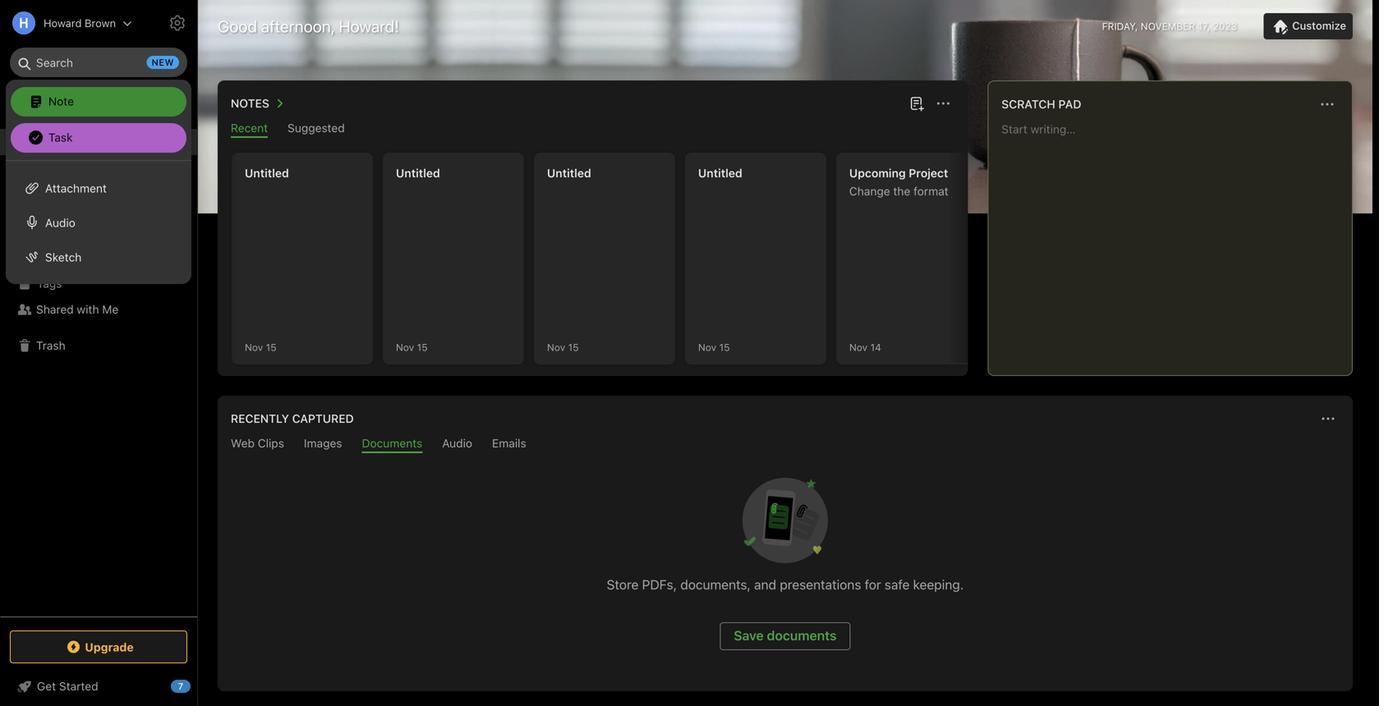 Task type: locate. For each thing, give the bounding box(es) containing it.
nov 14
[[850, 342, 882, 353]]

audio up sketch
[[45, 216, 75, 229]]

15
[[266, 342, 277, 353], [417, 342, 428, 353], [568, 342, 579, 353], [720, 342, 730, 353]]

1 vertical spatial more actions image
[[1319, 409, 1339, 429]]

format
[[914, 184, 949, 198]]

recent tab
[[231, 121, 268, 138]]

expand notebooks image
[[4, 251, 17, 264]]

shared with me
[[36, 303, 119, 316]]

pad
[[1059, 97, 1082, 111]]

1 horizontal spatial notes
[[231, 97, 269, 110]]

images
[[304, 437, 342, 450]]

0 horizontal spatial more actions image
[[934, 94, 954, 113]]

audio
[[45, 216, 75, 229], [442, 437, 473, 450]]

web
[[231, 437, 255, 450]]

save
[[734, 628, 764, 644]]

3 15 from the left
[[568, 342, 579, 353]]

0 horizontal spatial audio
[[45, 216, 75, 229]]

0 vertical spatial audio
[[45, 216, 75, 229]]

new
[[36, 94, 60, 108]]

1 nov from the left
[[245, 342, 263, 353]]

0 vertical spatial notes
[[231, 97, 269, 110]]

new
[[152, 57, 174, 68]]

1 vertical spatial audio
[[442, 437, 473, 450]]

november
[[1141, 21, 1196, 32]]

tags
[[37, 277, 62, 290]]

shared
[[36, 303, 74, 316]]

1 vertical spatial tab list
[[221, 437, 1350, 454]]

started
[[59, 680, 98, 694]]

2 tab list from the top
[[221, 437, 1350, 454]]

untitled
[[245, 166, 289, 180], [396, 166, 440, 180], [547, 166, 592, 180], [699, 166, 743, 180]]

emails tab
[[492, 437, 527, 454]]

More actions field
[[932, 92, 955, 115], [1316, 93, 1340, 116], [1317, 408, 1340, 431]]

audio left emails
[[442, 437, 473, 450]]

note
[[48, 94, 74, 108]]

3 untitled from the left
[[547, 166, 592, 180]]

presentations
[[780, 577, 862, 593]]

tab list containing web clips
[[221, 437, 1350, 454]]

scratch pad button
[[999, 95, 1082, 114]]

documents tab
[[362, 437, 423, 454]]

the
[[894, 184, 911, 198]]

customize button
[[1264, 13, 1353, 39]]

tags button
[[0, 270, 196, 297]]

nov 15
[[245, 342, 277, 353], [396, 342, 428, 353], [547, 342, 579, 353], [699, 342, 730, 353]]

upgrade button
[[10, 631, 187, 664]]

howard!
[[339, 16, 399, 36]]

tab list containing recent
[[221, 121, 965, 138]]

attachment button
[[6, 171, 191, 205]]

4 15 from the left
[[720, 342, 730, 353]]

suggested tab
[[288, 121, 345, 138]]

get
[[37, 680, 56, 694]]

scratch
[[1002, 97, 1056, 111]]

settings image
[[168, 13, 187, 33]]

sketch
[[45, 250, 82, 264]]

documents,
[[681, 577, 751, 593]]

notes
[[231, 97, 269, 110], [36, 188, 68, 201]]

suggested
[[288, 121, 345, 135]]

Account field
[[0, 7, 132, 39]]

notes up recent
[[231, 97, 269, 110]]

note button
[[11, 87, 187, 117]]

tab list for notes
[[221, 121, 965, 138]]

recent tab panel
[[218, 138, 1380, 376]]

recent
[[231, 121, 268, 135]]

0 vertical spatial tab list
[[221, 121, 965, 138]]

nov
[[245, 342, 263, 353], [396, 342, 414, 353], [547, 342, 566, 353], [699, 342, 717, 353], [850, 342, 868, 353]]

more actions field for scratch pad
[[1316, 93, 1340, 116]]

notebooks
[[37, 250, 95, 264]]

1 untitled from the left
[[245, 166, 289, 180]]

4 nov from the left
[[699, 342, 717, 353]]

save documents button
[[720, 623, 851, 651]]

new search field
[[21, 48, 179, 77]]

4 untitled from the left
[[699, 166, 743, 180]]

images tab
[[304, 437, 342, 454]]

4 nov 15 from the left
[[699, 342, 730, 353]]

1 horizontal spatial audio
[[442, 437, 473, 450]]

tree
[[0, 129, 197, 616]]

2 15 from the left
[[417, 342, 428, 353]]

keeping.
[[914, 577, 964, 593]]

1 tab list from the top
[[221, 121, 965, 138]]

friday,
[[1103, 21, 1139, 32]]

attachment
[[45, 181, 107, 195]]

upgrade
[[85, 641, 134, 654]]

2 nov 15 from the left
[[396, 342, 428, 353]]

1 vertical spatial notes
[[36, 188, 68, 201]]

17,
[[1199, 21, 1211, 32]]

trash link
[[0, 333, 196, 359]]

audio inside tab list
[[442, 437, 473, 450]]

pdfs,
[[642, 577, 677, 593]]

good afternoon, howard!
[[218, 16, 399, 36]]

tab list
[[221, 121, 965, 138], [221, 437, 1350, 454]]

click to collapse image
[[191, 676, 203, 696]]

more actions image
[[934, 94, 954, 113], [1319, 409, 1339, 429]]

recently
[[231, 412, 289, 426]]

0 horizontal spatial notes
[[36, 188, 68, 201]]

me
[[102, 303, 119, 316]]

change
[[850, 184, 891, 198]]

notes up tasks
[[36, 188, 68, 201]]



Task type: describe. For each thing, give the bounding box(es) containing it.
7
[[178, 682, 183, 692]]

get started
[[37, 680, 98, 694]]

project
[[909, 166, 949, 180]]

notes link
[[0, 182, 196, 208]]

3 nov 15 from the left
[[547, 342, 579, 353]]

shared with me link
[[0, 297, 196, 323]]

howard
[[44, 17, 82, 29]]

shortcuts
[[37, 162, 89, 175]]

shortcuts button
[[0, 155, 196, 182]]

1 15 from the left
[[266, 342, 277, 353]]

Start writing… text field
[[1002, 122, 1352, 362]]

safe
[[885, 577, 910, 593]]

0 vertical spatial more actions image
[[934, 94, 954, 113]]

trash
[[36, 339, 66, 353]]

more actions image
[[1318, 95, 1338, 114]]

tree containing home
[[0, 129, 197, 616]]

task button
[[11, 123, 187, 153]]

home link
[[0, 129, 197, 155]]

captured
[[292, 412, 354, 426]]

for
[[865, 577, 882, 593]]

notes button
[[228, 94, 289, 113]]

upcoming
[[850, 166, 906, 180]]

2 untitled from the left
[[396, 166, 440, 180]]

documents tab panel
[[218, 454, 1353, 692]]

1 horizontal spatial more actions image
[[1319, 409, 1339, 429]]

store
[[607, 577, 639, 593]]

home
[[36, 135, 68, 149]]

web clips
[[231, 437, 284, 450]]

and
[[755, 577, 777, 593]]

store pdfs, documents, and presentations for safe keeping.
[[607, 577, 964, 593]]

audio button
[[6, 205, 191, 240]]

friday, november 17, 2023
[[1103, 21, 1238, 32]]

afternoon,
[[261, 16, 335, 36]]

notebooks link
[[0, 244, 196, 270]]

customize
[[1293, 19, 1347, 32]]

tasks button
[[0, 208, 196, 234]]

brown
[[85, 17, 116, 29]]

recently captured button
[[228, 409, 354, 429]]

14
[[871, 342, 882, 353]]

3 nov from the left
[[547, 342, 566, 353]]

5 nov from the left
[[850, 342, 868, 353]]

scratch pad
[[1002, 97, 1082, 111]]

audio inside button
[[45, 216, 75, 229]]

new button
[[10, 86, 187, 116]]

sketch button
[[6, 240, 191, 274]]

1 nov 15 from the left
[[245, 342, 277, 353]]

recently captured
[[231, 412, 354, 426]]

2 nov from the left
[[396, 342, 414, 353]]

web clips tab
[[231, 437, 284, 454]]

with
[[77, 303, 99, 316]]

documents
[[362, 437, 423, 450]]

Search text field
[[21, 48, 176, 77]]

tasks
[[36, 214, 66, 228]]

note creation menu element
[[11, 84, 187, 156]]

emails
[[492, 437, 527, 450]]

howard brown
[[44, 17, 116, 29]]

tab list for recently captured
[[221, 437, 1350, 454]]

task
[[48, 130, 73, 144]]

save documents
[[734, 628, 837, 644]]

2023
[[1214, 21, 1238, 32]]

notes inside button
[[231, 97, 269, 110]]

good
[[218, 16, 257, 36]]

audio tab
[[442, 437, 473, 454]]

documents
[[767, 628, 837, 644]]

more actions field for recently captured
[[1317, 408, 1340, 431]]

upcoming project change the format
[[850, 166, 949, 198]]

Help and Learning task checklist field
[[0, 674, 197, 700]]

clips
[[258, 437, 284, 450]]



Task type: vqa. For each thing, say whether or not it's contained in the screenshot.
Notebooks link
yes



